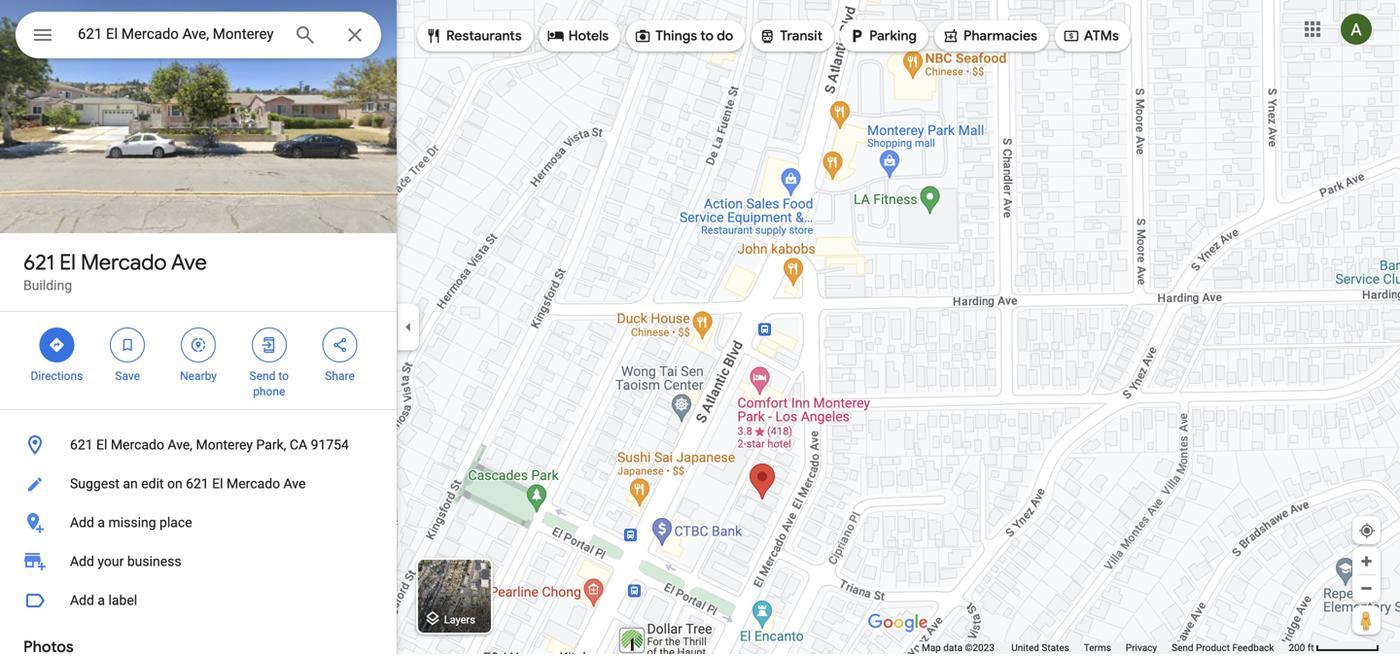 Task type: describe. For each thing, give the bounding box(es) containing it.

[[119, 335, 136, 356]]

send for send to phone
[[250, 370, 276, 383]]

directions
[[31, 370, 83, 383]]

suggest
[[70, 476, 120, 492]]


[[260, 335, 278, 356]]

show your location image
[[1359, 522, 1376, 540]]

map data ©2023
[[922, 642, 997, 654]]

united
[[1012, 642, 1040, 654]]

terms button
[[1084, 642, 1112, 655]]

data
[[944, 642, 963, 654]]

label
[[108, 593, 137, 609]]

united states button
[[1012, 642, 1070, 655]]

ft
[[1308, 642, 1314, 654]]

building
[[23, 278, 72, 294]]

save
[[115, 370, 140, 383]]

your
[[98, 554, 124, 570]]

privacy
[[1126, 642, 1158, 654]]

product
[[1196, 642, 1230, 654]]

ave inside button
[[284, 476, 306, 492]]

add for add a label
[[70, 593, 94, 609]]

ca
[[290, 437, 307, 453]]

place
[[160, 515, 192, 531]]

ave,
[[168, 437, 193, 453]]

2 vertical spatial 621
[[186, 476, 209, 492]]

google account: angela cha  
(angela.cha@adept.ai) image
[[1341, 14, 1372, 45]]

things
[[656, 27, 697, 45]]


[[331, 335, 349, 356]]

add a missing place
[[70, 515, 192, 531]]

ave inside 621 el mercado ave building
[[171, 249, 207, 276]]


[[942, 25, 960, 47]]

 transit
[[759, 25, 823, 47]]


[[48, 335, 66, 356]]

an
[[123, 476, 138, 492]]

united states
[[1012, 642, 1070, 654]]

621 el mercado ave building
[[23, 249, 207, 294]]

phone
[[253, 385, 285, 399]]

200 ft button
[[1289, 642, 1380, 654]]

google maps element
[[0, 0, 1401, 655]]

zoom in image
[[1360, 554, 1374, 569]]

add a missing place button
[[0, 504, 397, 543]]

send for send product feedback
[[1172, 642, 1194, 654]]

suggest an edit on 621 el mercado ave
[[70, 476, 306, 492]]

200 ft
[[1289, 642, 1314, 654]]

collapse side panel image
[[398, 317, 419, 338]]

feedback
[[1233, 642, 1275, 654]]

send product feedback button
[[1172, 642, 1275, 655]]

91754
[[311, 437, 349, 453]]

el for ave
[[59, 249, 76, 276]]

add a label button
[[0, 582, 397, 621]]


[[425, 25, 443, 47]]

missing
[[108, 515, 156, 531]]


[[547, 25, 565, 47]]


[[190, 335, 207, 356]]

©2023
[[965, 642, 995, 654]]

621 el mercado ave main content
[[0, 0, 397, 655]]

 atms
[[1063, 25, 1119, 47]]

621 for ave
[[23, 249, 54, 276]]

park,
[[256, 437, 286, 453]]

actions for 621 el mercado ave region
[[0, 312, 397, 409]]

a for label
[[98, 593, 105, 609]]

621 el mercado ave, monterey park, ca 91754
[[70, 437, 349, 453]]

mercado for ave
[[81, 249, 167, 276]]



Task type: locate. For each thing, give the bounding box(es) containing it.
 restaurants
[[425, 25, 522, 47]]

suggest an edit on 621 el mercado ave button
[[0, 465, 397, 504]]

send to phone
[[250, 370, 289, 399]]

to inside  things to do
[[701, 27, 714, 45]]

edit
[[141, 476, 164, 492]]

a inside add a label button
[[98, 593, 105, 609]]

send inside send to phone
[[250, 370, 276, 383]]

mercado down the park,
[[227, 476, 280, 492]]

nearby
[[180, 370, 217, 383]]

send inside button
[[1172, 642, 1194, 654]]

1 horizontal spatial 621
[[70, 437, 93, 453]]

ave
[[171, 249, 207, 276], [284, 476, 306, 492]]

621 right on
[[186, 476, 209, 492]]

zoom out image
[[1360, 582, 1374, 596]]

business
[[127, 554, 181, 570]]

1 vertical spatial to
[[279, 370, 289, 383]]

1 vertical spatial 621
[[70, 437, 93, 453]]

footer
[[922, 642, 1289, 655]]

a left label
[[98, 593, 105, 609]]

mercado
[[81, 249, 167, 276], [111, 437, 164, 453], [227, 476, 280, 492]]

200
[[1289, 642, 1306, 654]]

map
[[922, 642, 941, 654]]

a left 'missing'
[[98, 515, 105, 531]]

add your business
[[70, 554, 181, 570]]

1 horizontal spatial send
[[1172, 642, 1194, 654]]

1 vertical spatial el
[[96, 437, 107, 453]]

to up the "phone"
[[279, 370, 289, 383]]

0 vertical spatial 621
[[23, 249, 54, 276]]

send product feedback
[[1172, 642, 1275, 654]]

 parking
[[848, 25, 917, 47]]

2 vertical spatial el
[[212, 476, 223, 492]]

show street view coverage image
[[1353, 606, 1381, 635]]

add for add your business
[[70, 554, 94, 570]]

621 El Mercado Ave, Monterey Park, CA 91754 field
[[16, 12, 381, 58]]

1 vertical spatial a
[[98, 593, 105, 609]]

send left product on the bottom right of the page
[[1172, 642, 1194, 654]]

transit
[[780, 27, 823, 45]]

2 horizontal spatial el
[[212, 476, 223, 492]]

footer inside google maps element
[[922, 642, 1289, 655]]

privacy button
[[1126, 642, 1158, 655]]

0 horizontal spatial to
[[279, 370, 289, 383]]

a for missing
[[98, 515, 105, 531]]

hotels
[[569, 27, 609, 45]]

none field inside 621 el mercado ave, monterey park, ca 91754 "field"
[[78, 22, 278, 46]]

1 horizontal spatial ave
[[284, 476, 306, 492]]

states
[[1042, 642, 1070, 654]]

3 add from the top
[[70, 593, 94, 609]]

mercado for ave,
[[111, 437, 164, 453]]

a inside add a missing place button
[[98, 515, 105, 531]]

1 vertical spatial mercado
[[111, 437, 164, 453]]

send
[[250, 370, 276, 383], [1172, 642, 1194, 654]]

terms
[[1084, 642, 1112, 654]]

footer containing map data ©2023
[[922, 642, 1289, 655]]

mercado up the 
[[81, 249, 167, 276]]

el down monterey
[[212, 476, 223, 492]]

1 vertical spatial send
[[1172, 642, 1194, 654]]

add down the suggest
[[70, 515, 94, 531]]

el
[[59, 249, 76, 276], [96, 437, 107, 453], [212, 476, 223, 492]]

621 el mercado ave, monterey park, ca 91754 button
[[0, 426, 397, 465]]

el for ave,
[[96, 437, 107, 453]]

0 vertical spatial ave
[[171, 249, 207, 276]]

el inside 621 el mercado ave building
[[59, 249, 76, 276]]

 search field
[[16, 12, 381, 62]]

atms
[[1084, 27, 1119, 45]]

621 up "building"
[[23, 249, 54, 276]]

621 inside 621 el mercado ave building
[[23, 249, 54, 276]]

add left label
[[70, 593, 94, 609]]

ave down ca
[[284, 476, 306, 492]]

621
[[23, 249, 54, 276], [70, 437, 93, 453], [186, 476, 209, 492]]

0 vertical spatial a
[[98, 515, 105, 531]]

do
[[717, 27, 734, 45]]


[[848, 25, 866, 47]]

1 a from the top
[[98, 515, 105, 531]]

1 add from the top
[[70, 515, 94, 531]]

el up the suggest
[[96, 437, 107, 453]]

0 horizontal spatial el
[[59, 249, 76, 276]]

send up the "phone"
[[250, 370, 276, 383]]

0 horizontal spatial send
[[250, 370, 276, 383]]


[[759, 25, 776, 47]]

2 horizontal spatial 621
[[186, 476, 209, 492]]

621 for ave,
[[70, 437, 93, 453]]

add left the your
[[70, 554, 94, 570]]

restaurants
[[446, 27, 522, 45]]

0 vertical spatial el
[[59, 249, 76, 276]]

add
[[70, 515, 94, 531], [70, 554, 94, 570], [70, 593, 94, 609]]

0 horizontal spatial ave
[[171, 249, 207, 276]]

to left do
[[701, 27, 714, 45]]

add for add a missing place
[[70, 515, 94, 531]]

mercado up an at bottom left
[[111, 437, 164, 453]]

1 vertical spatial add
[[70, 554, 94, 570]]

add your business link
[[0, 543, 397, 582]]

el up "building"
[[59, 249, 76, 276]]

to
[[701, 27, 714, 45], [279, 370, 289, 383]]

ave up  at the bottom of the page
[[171, 249, 207, 276]]

2 add from the top
[[70, 554, 94, 570]]

 button
[[16, 12, 70, 62]]

2 vertical spatial mercado
[[227, 476, 280, 492]]

add a label
[[70, 593, 137, 609]]

2 a from the top
[[98, 593, 105, 609]]

layers
[[444, 614, 476, 626]]

a
[[98, 515, 105, 531], [98, 593, 105, 609]]

0 vertical spatial add
[[70, 515, 94, 531]]

1 horizontal spatial el
[[96, 437, 107, 453]]

1 vertical spatial ave
[[284, 476, 306, 492]]

monterey
[[196, 437, 253, 453]]

1 horizontal spatial to
[[701, 27, 714, 45]]

share
[[325, 370, 355, 383]]

to inside send to phone
[[279, 370, 289, 383]]

621 up the suggest
[[70, 437, 93, 453]]

 things to do
[[634, 25, 734, 47]]

mercado inside 621 el mercado ave building
[[81, 249, 167, 276]]

 pharmacies
[[942, 25, 1038, 47]]

0 vertical spatial to
[[701, 27, 714, 45]]


[[634, 25, 652, 47]]

0 horizontal spatial 621
[[23, 249, 54, 276]]


[[1063, 25, 1080, 47]]

2 vertical spatial add
[[70, 593, 94, 609]]

0 vertical spatial send
[[250, 370, 276, 383]]

0 vertical spatial mercado
[[81, 249, 167, 276]]

None field
[[78, 22, 278, 46]]

parking
[[870, 27, 917, 45]]


[[31, 21, 54, 49]]

 hotels
[[547, 25, 609, 47]]

pharmacies
[[964, 27, 1038, 45]]

on
[[167, 476, 183, 492]]



Task type: vqa. For each thing, say whether or not it's contained in the screenshot.
LAS
no



